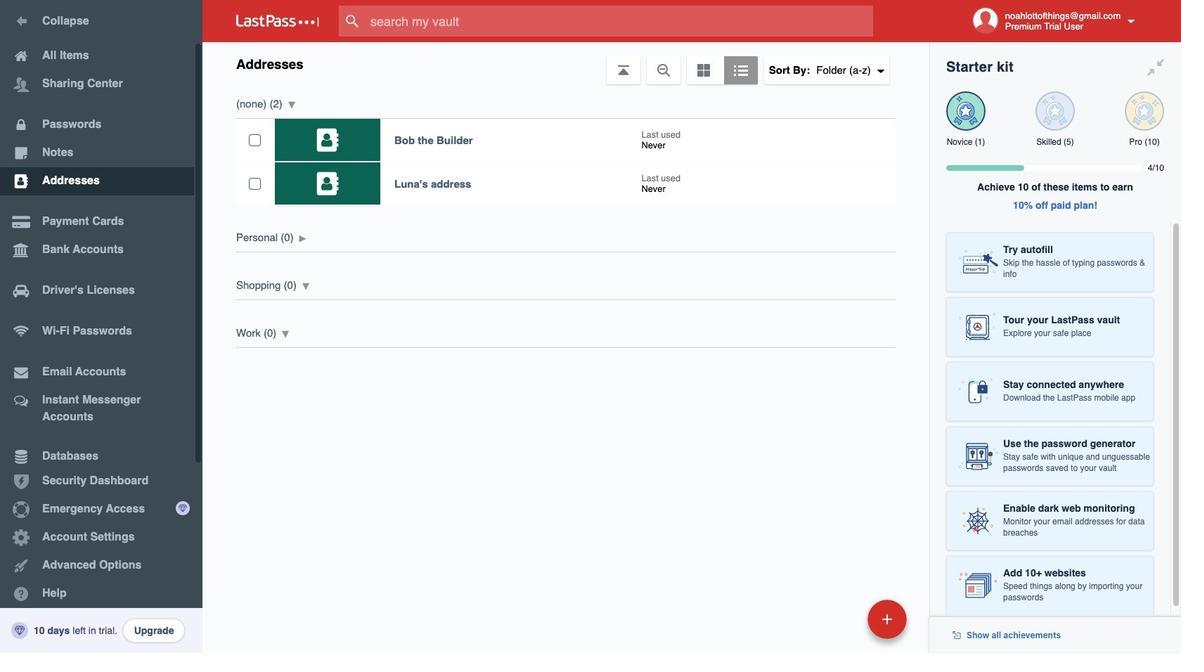 Task type: locate. For each thing, give the bounding box(es) containing it.
main navigation navigation
[[0, 0, 203, 653]]

lastpass image
[[236, 15, 319, 27]]

vault options navigation
[[203, 42, 930, 84]]

new item element
[[771, 599, 912, 639]]



Task type: describe. For each thing, give the bounding box(es) containing it.
new item navigation
[[771, 596, 916, 653]]

Search search field
[[339, 6, 901, 37]]

search my vault text field
[[339, 6, 901, 37]]



